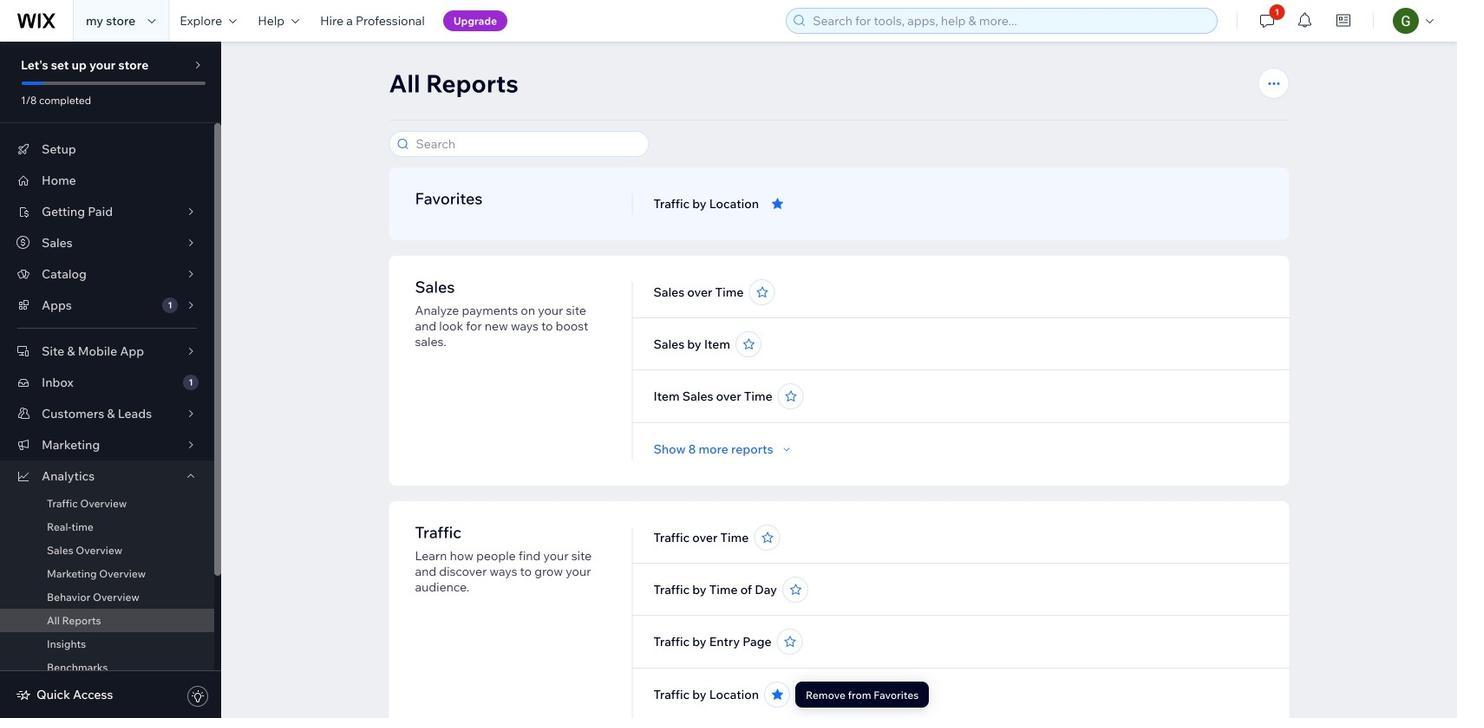Task type: vqa. For each thing, say whether or not it's contained in the screenshot.
Upgrade corresponding to Upgrade
no



Task type: describe. For each thing, give the bounding box(es) containing it.
sidebar element
[[0, 42, 221, 718]]

Search for tools, apps, help & more... field
[[808, 9, 1212, 33]]

Search field
[[411, 132, 643, 156]]



